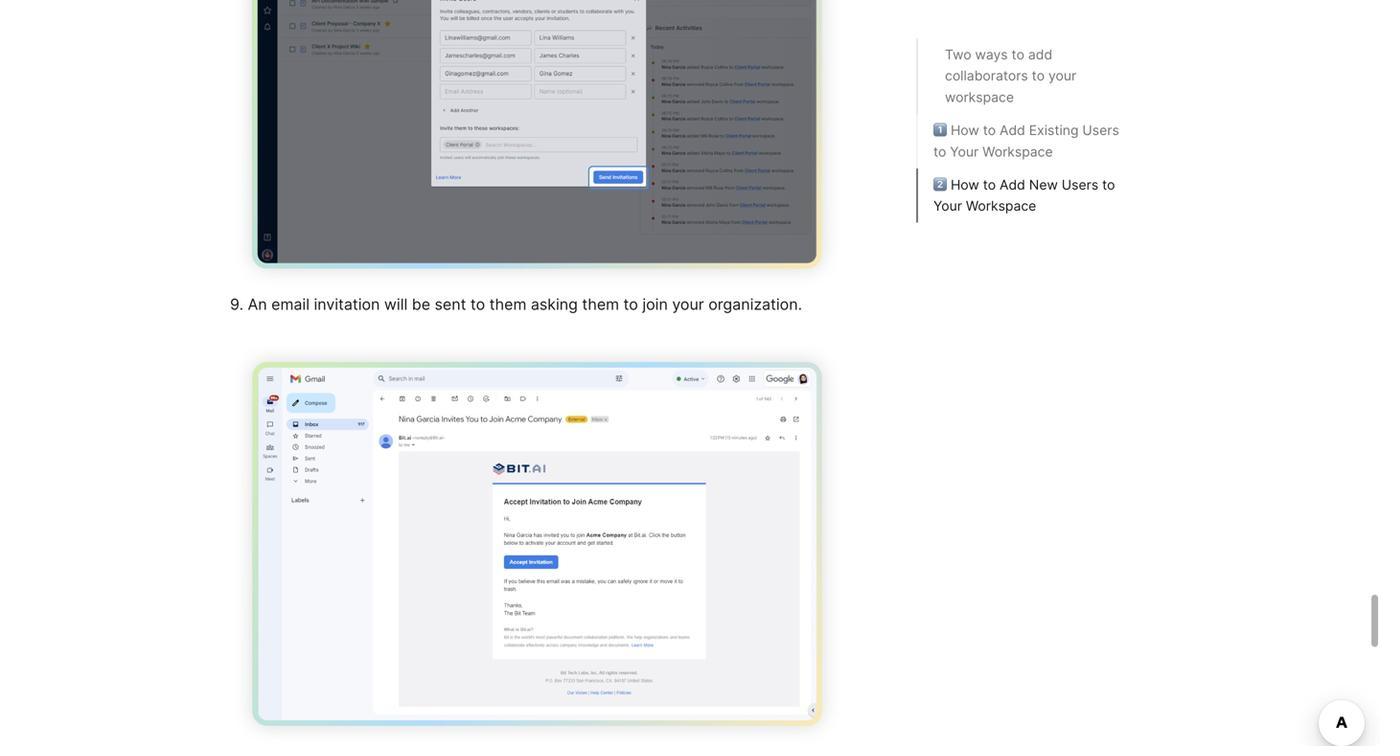Task type: locate. For each thing, give the bounding box(es) containing it.
1 vertical spatial how
[[951, 177, 980, 193]]

users
[[1083, 122, 1120, 139], [1062, 177, 1099, 193]]

to down 1️⃣ on the top right
[[934, 144, 947, 160]]

your
[[950, 144, 979, 160], [934, 198, 962, 215]]

add left new
[[1000, 177, 1026, 193]]

your inside 1️⃣ how to add existing users to your workspace
[[950, 144, 979, 160]]

add inside the 2️⃣ how to add new users to your workspace
[[1000, 177, 1026, 193]]

workspace inside 1️⃣ how to add existing users to your workspace
[[983, 144, 1053, 160]]

1 vertical spatial workspace
[[966, 198, 1037, 215]]

your inside the 2️⃣ how to add new users to your workspace
[[934, 198, 962, 215]]

2 how from the top
[[951, 177, 980, 193]]

ways
[[975, 46, 1008, 63]]

invitation
[[314, 295, 380, 314]]

two ways to add collaborators to your workspace
[[945, 46, 1077, 106]]

1 horizontal spatial your
[[1049, 68, 1077, 84]]

1 vertical spatial users
[[1062, 177, 1099, 193]]

workspace
[[983, 144, 1053, 160], [966, 198, 1037, 215]]

add left existing
[[1000, 122, 1026, 139]]

how right 1️⃣ on the top right
[[951, 122, 980, 139]]

how
[[951, 122, 980, 139], [951, 177, 980, 193]]

to down add
[[1032, 68, 1045, 84]]

sent
[[435, 295, 466, 314]]

asking
[[531, 295, 578, 314]]

an
[[248, 295, 267, 314]]

existing
[[1029, 122, 1079, 139]]

workspace down new
[[966, 198, 1037, 215]]

to down workspace
[[983, 122, 996, 139]]

0 vertical spatial workspace
[[983, 144, 1053, 160]]

to right new
[[1103, 177, 1115, 193]]

add inside 1️⃣ how to add existing users to your workspace
[[1000, 122, 1026, 139]]

your right join
[[672, 295, 704, 314]]

1 horizontal spatial them
[[582, 295, 619, 314]]

to
[[1012, 46, 1025, 63], [1032, 68, 1045, 84], [983, 122, 996, 139], [934, 144, 947, 160], [983, 177, 996, 193], [1103, 177, 1115, 193], [471, 295, 485, 314], [624, 295, 638, 314]]

1 vertical spatial add
[[1000, 177, 1026, 193]]

users right existing
[[1083, 122, 1120, 139]]

new
[[1029, 177, 1058, 193]]

1️⃣ how to add existing users to your workspace
[[934, 122, 1120, 160]]

1 add from the top
[[1000, 122, 1026, 139]]

users inside 1️⃣ how to add existing users to your workspace
[[1083, 122, 1120, 139]]

your
[[1049, 68, 1077, 84], [672, 295, 704, 314]]

how right the 2️⃣
[[951, 177, 980, 193]]

email
[[271, 295, 310, 314]]

to left add
[[1012, 46, 1025, 63]]

workspace
[[945, 89, 1014, 106]]

add for existing
[[1000, 122, 1026, 139]]

0 horizontal spatial them
[[490, 295, 527, 314]]

join
[[643, 295, 668, 314]]

1 vertical spatial your
[[934, 198, 962, 215]]

2️⃣
[[934, 177, 947, 193]]

0 vertical spatial users
[[1083, 122, 1120, 139]]

0 vertical spatial how
[[951, 122, 980, 139]]

add
[[1000, 122, 1026, 139], [1000, 177, 1026, 193]]

two ways to add collaborators to your workspace link
[[945, 44, 1124, 109]]

2 add from the top
[[1000, 177, 1026, 193]]

them
[[490, 295, 527, 314], [582, 295, 619, 314]]

them right "asking"
[[582, 295, 619, 314]]

your down workspace
[[950, 144, 979, 160]]

1 how from the top
[[951, 122, 980, 139]]

users inside the 2️⃣ how to add new users to your workspace
[[1062, 177, 1099, 193]]

them left "asking"
[[490, 295, 527, 314]]

workspace inside the 2️⃣ how to add new users to your workspace
[[966, 198, 1037, 215]]

how inside 1️⃣ how to add existing users to your workspace
[[951, 122, 980, 139]]

your down the 2️⃣
[[934, 198, 962, 215]]

1 them from the left
[[490, 295, 527, 314]]

workspace up new
[[983, 144, 1053, 160]]

add for new
[[1000, 177, 1026, 193]]

how inside the 2️⃣ how to add new users to your workspace
[[951, 177, 980, 193]]

0 horizontal spatial your
[[672, 295, 704, 314]]

0 vertical spatial your
[[950, 144, 979, 160]]

0 vertical spatial add
[[1000, 122, 1026, 139]]

users right new
[[1062, 177, 1099, 193]]

your down add
[[1049, 68, 1077, 84]]

9.
[[230, 295, 243, 314]]

0 vertical spatial your
[[1049, 68, 1077, 84]]



Task type: describe. For each thing, give the bounding box(es) containing it.
your for 1️⃣
[[950, 144, 979, 160]]

9. an email invitation will be sent to them asking them to join your organization.
[[230, 295, 802, 314]]

2 them from the left
[[582, 295, 619, 314]]

to left join
[[624, 295, 638, 314]]

how for 1️⃣
[[951, 122, 980, 139]]

your for 2️⃣
[[934, 198, 962, 215]]

organization.
[[709, 295, 802, 314]]

collaborators
[[945, 68, 1028, 84]]

2️⃣ how to add new users to your workspace
[[934, 177, 1115, 215]]

users for new
[[1062, 177, 1099, 193]]

users for existing
[[1083, 122, 1120, 139]]

be
[[412, 295, 430, 314]]

how for 2️⃣
[[951, 177, 980, 193]]

will
[[384, 295, 408, 314]]

1️⃣
[[934, 122, 947, 139]]

workspace for existing
[[983, 144, 1053, 160]]

1 vertical spatial your
[[672, 295, 704, 314]]

two
[[945, 46, 972, 63]]

2️⃣ how to add new users to your workspace link
[[934, 174, 1135, 217]]

to right the 2️⃣
[[983, 177, 996, 193]]

add
[[1029, 46, 1053, 63]]

your inside two ways to add collaborators to your workspace
[[1049, 68, 1077, 84]]

to right sent
[[471, 295, 485, 314]]

workspace for new
[[966, 198, 1037, 215]]

1️⃣ how to add existing users to your workspace link
[[934, 120, 1135, 163]]



Task type: vqa. For each thing, say whether or not it's contained in the screenshot.
amounts
no



